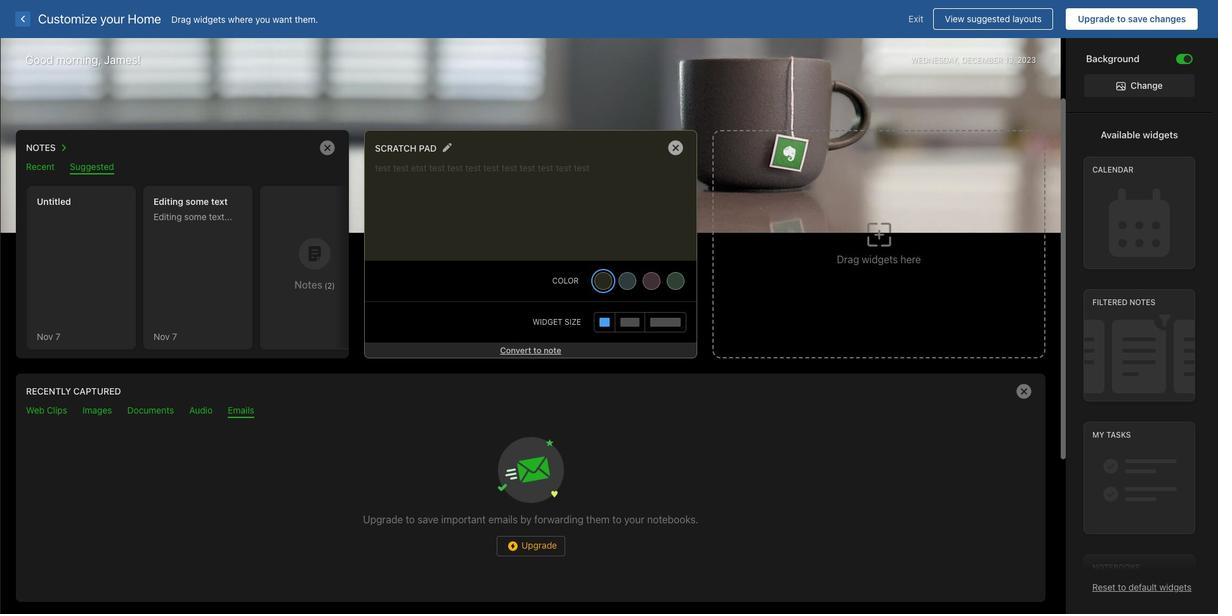 Task type: vqa. For each thing, say whether or not it's contained in the screenshot.
here
yes



Task type: describe. For each thing, give the bounding box(es) containing it.
available
[[1101, 129, 1141, 140]]

morning,
[[56, 53, 101, 67]]

scratch
[[375, 143, 417, 153]]

view suggested layouts
[[945, 13, 1042, 24]]

customize your home
[[38, 11, 161, 26]]

wednesday,
[[911, 55, 960, 64]]

widget
[[533, 317, 563, 327]]

available widgets
[[1101, 129, 1179, 140]]

filtered
[[1093, 298, 1128, 307]]

tasks
[[1107, 430, 1131, 440]]

reset to default widgets button
[[1093, 582, 1192, 593]]

james!
[[104, 53, 141, 67]]

convert
[[500, 345, 532, 355]]

background
[[1087, 53, 1140, 64]]

filtered notes
[[1093, 298, 1156, 307]]

drag for drag widgets here
[[837, 254, 859, 265]]

widget size medium image
[[621, 318, 640, 327]]

good morning, james!
[[25, 53, 141, 67]]

wednesday, december 13, 2023
[[911, 55, 1036, 64]]

exit button
[[899, 8, 933, 30]]

convert to note
[[500, 345, 561, 355]]

you
[[255, 14, 270, 24]]

to for convert
[[534, 345, 542, 355]]

edit widget title image
[[443, 143, 452, 152]]

notes
[[1130, 298, 1156, 307]]

view suggested layouts button
[[933, 8, 1054, 30]]

2 remove image from the left
[[663, 135, 689, 161]]

change
[[1131, 80, 1163, 91]]

good
[[25, 53, 53, 67]]

where
[[228, 14, 253, 24]]

here
[[901, 254, 921, 265]]

remove image
[[1012, 379, 1037, 404]]

to for reset
[[1118, 582, 1127, 593]]

save
[[1128, 13, 1148, 24]]

exit
[[909, 13, 924, 24]]

them.
[[295, 14, 318, 24]]

drag widgets where you want them.
[[171, 14, 318, 24]]

widgets for available widgets
[[1143, 129, 1179, 140]]

widgets right default
[[1160, 582, 1192, 593]]

suggested
[[967, 13, 1011, 24]]

scratch pad button
[[375, 140, 437, 156]]

drag widgets here
[[837, 254, 921, 265]]

to for upgrade
[[1117, 13, 1126, 24]]

widgets for drag widgets here
[[862, 254, 898, 265]]

my tasks
[[1093, 430, 1131, 440]]

widgets for drag widgets where you want them.
[[194, 14, 226, 24]]

default
[[1129, 582, 1158, 593]]



Task type: locate. For each thing, give the bounding box(es) containing it.
convert to note button
[[365, 343, 697, 358]]

reset to default widgets
[[1093, 582, 1192, 593]]

drag for drag widgets where you want them.
[[171, 14, 191, 24]]

upgrade to save changes
[[1078, 13, 1187, 24]]

widget size
[[533, 317, 581, 327]]

calendar
[[1093, 165, 1134, 175]]

upgrade to save changes button
[[1067, 8, 1198, 30]]

december
[[962, 55, 1003, 64]]

drag left here
[[837, 254, 859, 265]]

remove image
[[315, 135, 340, 161], [663, 135, 689, 161]]

2 vertical spatial to
[[1118, 582, 1127, 593]]

view
[[945, 13, 965, 24]]

customize
[[38, 11, 97, 26]]

my
[[1093, 430, 1105, 440]]

widgets right 'available'
[[1143, 129, 1179, 140]]

change button
[[1085, 74, 1195, 97]]

0 horizontal spatial drag
[[171, 14, 191, 24]]

1 remove image from the left
[[315, 135, 340, 161]]

to left note
[[534, 345, 542, 355]]

widgets
[[194, 14, 226, 24], [1143, 129, 1179, 140], [862, 254, 898, 265], [1160, 582, 1192, 593]]

2023
[[1018, 55, 1036, 64]]

1 horizontal spatial remove image
[[663, 135, 689, 161]]

0 horizontal spatial remove image
[[315, 135, 340, 161]]

widget size small image
[[600, 318, 610, 327]]

0 vertical spatial drag
[[171, 14, 191, 24]]

color
[[553, 276, 579, 286]]

widgets left here
[[862, 254, 898, 265]]

1 vertical spatial drag
[[837, 254, 859, 265]]

widget size large image
[[651, 318, 681, 327]]

pad
[[419, 143, 437, 153]]

background image
[[1184, 55, 1192, 63]]

drag right home
[[171, 14, 191, 24]]

widgets left where
[[194, 14, 226, 24]]

upgrade
[[1078, 13, 1115, 24]]

to left save
[[1117, 13, 1126, 24]]

your
[[100, 11, 125, 26]]

1 vertical spatial to
[[534, 345, 542, 355]]

layouts
[[1013, 13, 1042, 24]]

13,
[[1005, 55, 1016, 64]]

note
[[544, 345, 561, 355]]

to
[[1117, 13, 1126, 24], [534, 345, 542, 355], [1118, 582, 1127, 593]]

drag
[[171, 14, 191, 24], [837, 254, 859, 265]]

notebooks
[[1093, 563, 1141, 573]]

home
[[128, 11, 161, 26]]

scratch pad
[[375, 143, 437, 153]]

want
[[273, 14, 292, 24]]

1 horizontal spatial drag
[[837, 254, 859, 265]]

size
[[565, 317, 581, 327]]

to right reset
[[1118, 582, 1127, 593]]

reset
[[1093, 582, 1116, 593]]

changes
[[1150, 13, 1187, 24]]

0 vertical spatial to
[[1117, 13, 1126, 24]]



